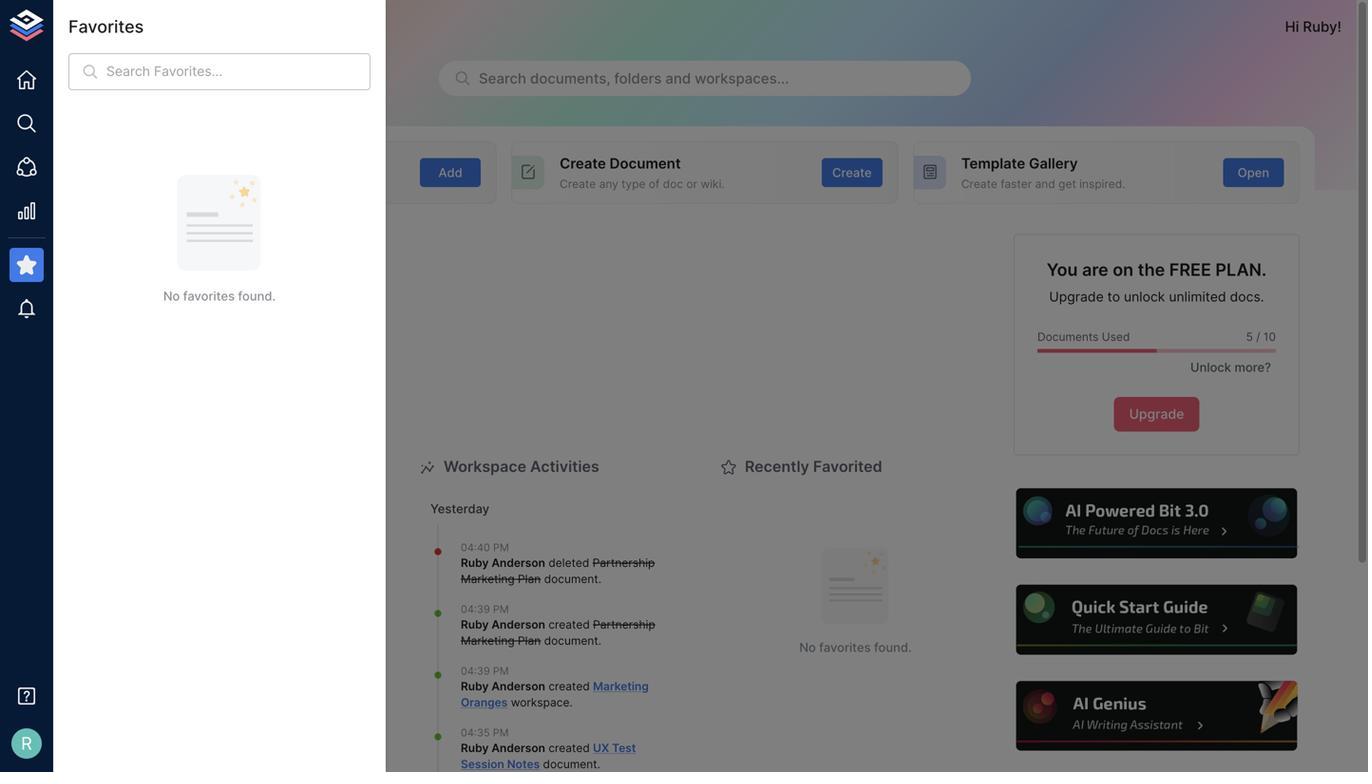 Task type: describe. For each thing, give the bounding box(es) containing it.
upgrade inside button
[[1130, 407, 1185, 423]]

04:39 for document
[[461, 604, 490, 616]]

04:35
[[461, 727, 490, 740]]

search documents, folders and workspaces... button
[[439, 61, 971, 96]]

marketing for ruby anderson deleted
[[461, 573, 515, 586]]

0 horizontal spatial no favorites found.
[[163, 289, 276, 304]]

ruby anderson created for ux
[[461, 742, 593, 756]]

3 help image from the top
[[1014, 679, 1300, 754]]

1 help image from the top
[[1014, 486, 1300, 562]]

04:39 pm for document .
[[461, 604, 509, 616]]

recently favorited
[[745, 458, 883, 476]]

document . for 04:35 pm
[[540, 758, 601, 772]]

partnership for created
[[593, 618, 656, 632]]

oranges for ruby oranges
[[137, 18, 196, 35]]

unlock more?
[[1191, 360, 1272, 375]]

5 / 10
[[1247, 330, 1277, 344]]

document . for 04:40 pm
[[541, 573, 602, 586]]

oranges for marketing oranges
[[461, 696, 508, 710]]

to
[[1108, 289, 1121, 305]]

hi
[[1286, 18, 1300, 35]]

workspace
[[444, 458, 527, 476]]

document for 04:39 pm
[[544, 634, 599, 648]]

ux test session notes link
[[461, 742, 636, 772]]

10
[[1264, 330, 1277, 344]]

notes
[[507, 758, 540, 772]]

doc
[[663, 177, 683, 191]]

2 help image from the top
[[1014, 583, 1300, 658]]

or inside create document create any type of doc or wiki.
[[687, 177, 698, 191]]

1 pm from the top
[[493, 542, 509, 554]]

favorited
[[813, 458, 883, 476]]

template gallery create faster and get inspired.
[[962, 155, 1126, 191]]

any
[[599, 177, 619, 191]]

workspaces...
[[695, 70, 789, 87]]

add
[[439, 165, 463, 180]]

ruby anderson created for marketing
[[461, 680, 593, 694]]

/
[[1257, 330, 1261, 344]]

04:40
[[461, 542, 490, 554]]

partnership marketing plan for deleted
[[461, 557, 655, 586]]

1 vertical spatial no
[[800, 641, 816, 655]]

create inside button
[[833, 165, 872, 180]]

plan for deleted
[[518, 573, 541, 586]]

bookmarked workspaces
[[143, 235, 330, 254]]

04:39 for workspace
[[461, 666, 490, 678]]

ux test session notes
[[461, 742, 636, 772]]

more?
[[1235, 360, 1272, 375]]

2 anderson from the top
[[492, 618, 546, 632]]

session
[[461, 758, 505, 772]]

04:35 pm
[[461, 727, 509, 740]]

unlimited
[[1169, 289, 1227, 305]]

create button
[[822, 158, 883, 187]]

unlock
[[1124, 289, 1166, 305]]

bookmarked
[[143, 235, 235, 254]]

type
[[622, 177, 646, 191]]

folders
[[614, 70, 662, 87]]

marketing oranges link
[[461, 680, 649, 710]]

inspired.
[[1080, 177, 1126, 191]]

ux
[[593, 742, 610, 756]]

are
[[1083, 260, 1109, 280]]

hi ruby !
[[1286, 18, 1342, 35]]

search documents, folders and workspaces...
[[479, 70, 789, 87]]

r inside button
[[21, 734, 32, 755]]

you are on the free plan. upgrade to unlock unlimited docs.
[[1047, 260, 1267, 305]]

3 anderson from the top
[[492, 680, 546, 694]]

on
[[1113, 260, 1134, 280]]

unlock more? button
[[1181, 353, 1277, 382]]

workspace activities
[[444, 458, 600, 476]]

used
[[1102, 330, 1131, 344]]

ruby anderson deleted
[[461, 557, 593, 570]]



Task type: vqa. For each thing, say whether or not it's contained in the screenshot.
'OVERALL'
no



Task type: locate. For each thing, give the bounding box(es) containing it.
anderson up workspace .
[[492, 680, 546, 694]]

collaborate or make it private.
[[158, 177, 321, 191]]

created down deleted
[[549, 618, 590, 632]]

document .
[[541, 573, 602, 586], [541, 634, 602, 648], [540, 758, 601, 772]]

1 horizontal spatial and
[[1036, 177, 1056, 191]]

1 vertical spatial upgrade
[[1130, 407, 1185, 423]]

1 partnership marketing plan from the top
[[461, 557, 655, 586]]

template
[[962, 155, 1026, 172]]

r button
[[6, 723, 48, 765]]

1 vertical spatial favorites
[[820, 641, 871, 655]]

test
[[612, 742, 636, 756]]

marketing oranges
[[461, 680, 649, 710]]

of
[[649, 177, 660, 191]]

created left ux on the left bottom
[[549, 742, 590, 756]]

1 vertical spatial and
[[1036, 177, 1056, 191]]

1 horizontal spatial no
[[800, 641, 816, 655]]

pm
[[493, 542, 509, 554], [493, 604, 509, 616], [493, 666, 509, 678], [493, 727, 509, 740]]

you
[[1047, 260, 1078, 280]]

marketing up workspace .
[[461, 634, 515, 648]]

0 vertical spatial 04:39
[[461, 604, 490, 616]]

0 vertical spatial partnership marketing plan
[[461, 557, 655, 586]]

upgrade button
[[1115, 398, 1200, 432]]

documents used
[[1038, 330, 1131, 344]]

5
[[1247, 330, 1254, 344]]

created for ux
[[549, 742, 590, 756]]

it
[[270, 177, 277, 191]]

0 vertical spatial no favorites found.
[[163, 289, 276, 304]]

free
[[1170, 260, 1212, 280]]

document . for 04:39 pm
[[541, 634, 602, 648]]

0 vertical spatial and
[[666, 70, 691, 87]]

ruby anderson created up notes
[[461, 742, 593, 756]]

document
[[544, 573, 599, 586], [544, 634, 599, 648], [543, 758, 598, 772]]

upgrade
[[1050, 289, 1104, 305], [1130, 407, 1185, 423]]

0 vertical spatial no
[[163, 289, 180, 304]]

document . up marketing oranges link
[[541, 634, 602, 648]]

no
[[163, 289, 180, 304], [800, 641, 816, 655]]

ruby anderson created
[[461, 618, 593, 632], [461, 680, 593, 694], [461, 742, 593, 756]]

oranges up search favorites... text box
[[137, 18, 196, 35]]

1 vertical spatial plan
[[518, 634, 541, 648]]

ruby anderson created down ruby anderson deleted
[[461, 618, 593, 632]]

or left the make
[[224, 177, 235, 191]]

2 vertical spatial document
[[543, 758, 598, 772]]

partnership marketing plan up marketing oranges
[[461, 618, 656, 648]]

0 vertical spatial r
[[76, 18, 84, 34]]

1 vertical spatial no favorites found.
[[800, 641, 912, 655]]

partnership marketing plan for created
[[461, 618, 656, 648]]

document . down ux on the left bottom
[[540, 758, 601, 772]]

private.
[[280, 177, 321, 191]]

0 vertical spatial document .
[[541, 573, 602, 586]]

1 vertical spatial oranges
[[461, 696, 508, 710]]

anderson down ruby anderson deleted
[[492, 618, 546, 632]]

oranges up 04:35 pm
[[461, 696, 508, 710]]

0 horizontal spatial upgrade
[[1050, 289, 1104, 305]]

2 04:39 pm from the top
[[461, 666, 509, 678]]

1 horizontal spatial or
[[687, 177, 698, 191]]

oranges
[[137, 18, 196, 35], [461, 696, 508, 710]]

add button
[[420, 158, 481, 187]]

1 vertical spatial r
[[21, 734, 32, 755]]

0 horizontal spatial r
[[21, 734, 32, 755]]

upgrade down unlock more? button
[[1130, 407, 1185, 423]]

04:39 pm up 04:35 pm
[[461, 666, 509, 678]]

2 partnership marketing plan from the top
[[461, 618, 656, 648]]

partnership
[[593, 557, 655, 570], [593, 618, 656, 632]]

pm up workspace .
[[493, 666, 509, 678]]

0 vertical spatial marketing
[[461, 573, 515, 586]]

pm right 04:35
[[493, 727, 509, 740]]

plan.
[[1216, 260, 1267, 280]]

wiki.
[[701, 177, 725, 191]]

3 ruby anderson created from the top
[[461, 742, 593, 756]]

and right folders
[[666, 70, 691, 87]]

document for 04:40 pm
[[544, 573, 599, 586]]

3 created from the top
[[549, 742, 590, 756]]

1 vertical spatial created
[[549, 680, 590, 694]]

ruby oranges
[[99, 18, 196, 35]]

get
[[1059, 177, 1077, 191]]

2 vertical spatial ruby anderson created
[[461, 742, 593, 756]]

faster
[[1001, 177, 1032, 191]]

workspaces
[[239, 235, 330, 254]]

document . down deleted
[[541, 573, 602, 586]]

04:40 pm
[[461, 542, 509, 554]]

2 vertical spatial document .
[[540, 758, 601, 772]]

0 vertical spatial ruby anderson created
[[461, 618, 593, 632]]

make
[[238, 177, 267, 191]]

0 vertical spatial plan
[[518, 573, 541, 586]]

oranges inside marketing oranges
[[461, 696, 508, 710]]

0 vertical spatial partnership
[[593, 557, 655, 570]]

favorites
[[183, 289, 235, 304], [820, 641, 871, 655]]

1 vertical spatial document .
[[541, 634, 602, 648]]

04:39 up 04:35
[[461, 666, 490, 678]]

1 vertical spatial document
[[544, 634, 599, 648]]

1 plan from the top
[[518, 573, 541, 586]]

2 04:39 from the top
[[461, 666, 490, 678]]

1 vertical spatial help image
[[1014, 583, 1300, 658]]

anderson down '04:40 pm'
[[492, 557, 546, 570]]

documents,
[[530, 70, 611, 87]]

0 horizontal spatial or
[[224, 177, 235, 191]]

0 vertical spatial 04:39 pm
[[461, 604, 509, 616]]

created up workspace
[[549, 680, 590, 694]]

2 plan from the top
[[518, 634, 541, 648]]

4 anderson from the top
[[492, 742, 546, 756]]

anderson up notes
[[492, 742, 546, 756]]

1 horizontal spatial found.
[[874, 641, 912, 655]]

search
[[479, 70, 527, 87]]

pm down ruby anderson deleted
[[493, 604, 509, 616]]

2 created from the top
[[549, 680, 590, 694]]

marketing up test
[[593, 680, 649, 694]]

0 vertical spatial favorites
[[183, 289, 235, 304]]

0 horizontal spatial and
[[666, 70, 691, 87]]

create inside template gallery create faster and get inspired.
[[962, 177, 998, 191]]

workspace
[[511, 696, 570, 710]]

!
[[1338, 18, 1342, 35]]

deleted
[[549, 557, 590, 570]]

marketing for ruby anderson created
[[461, 634, 515, 648]]

favorites
[[68, 16, 144, 37]]

1 vertical spatial partnership marketing plan
[[461, 618, 656, 648]]

2 vertical spatial help image
[[1014, 679, 1300, 754]]

0 horizontal spatial favorites
[[183, 289, 235, 304]]

3 pm from the top
[[493, 666, 509, 678]]

collaborate
[[158, 177, 220, 191]]

plan up marketing oranges link
[[518, 634, 541, 648]]

unlock
[[1191, 360, 1232, 375]]

2 vertical spatial marketing
[[593, 680, 649, 694]]

and inside button
[[666, 70, 691, 87]]

2 vertical spatial created
[[549, 742, 590, 756]]

1 horizontal spatial no favorites found.
[[800, 641, 912, 655]]

2 or from the left
[[687, 177, 698, 191]]

04:39 down 04:40
[[461, 604, 490, 616]]

document for 04:35 pm
[[543, 758, 598, 772]]

0 horizontal spatial found.
[[238, 289, 276, 304]]

1 vertical spatial marketing
[[461, 634, 515, 648]]

create document create any type of doc or wiki.
[[560, 155, 725, 191]]

1 horizontal spatial upgrade
[[1130, 407, 1185, 423]]

created
[[549, 618, 590, 632], [549, 680, 590, 694], [549, 742, 590, 756]]

and inside template gallery create faster and get inspired.
[[1036, 177, 1056, 191]]

marketing inside marketing oranges
[[593, 680, 649, 694]]

1 04:39 from the top
[[461, 604, 490, 616]]

found.
[[238, 289, 276, 304], [874, 641, 912, 655]]

1 anderson from the top
[[492, 557, 546, 570]]

0 vertical spatial found.
[[238, 289, 276, 304]]

1 horizontal spatial favorites
[[820, 641, 871, 655]]

plan for created
[[518, 634, 541, 648]]

1 created from the top
[[549, 618, 590, 632]]

the
[[1138, 260, 1166, 280]]

0 vertical spatial oranges
[[137, 18, 196, 35]]

1 or from the left
[[224, 177, 235, 191]]

2 ruby anderson created from the top
[[461, 680, 593, 694]]

or
[[224, 177, 235, 191], [687, 177, 698, 191]]

upgrade inside you are on the free plan. upgrade to unlock unlimited docs.
[[1050, 289, 1104, 305]]

no favorites found.
[[163, 289, 276, 304], [800, 641, 912, 655]]

2 pm from the top
[[493, 604, 509, 616]]

workspace .
[[508, 696, 573, 710]]

1 vertical spatial ruby anderson created
[[461, 680, 593, 694]]

4 pm from the top
[[493, 727, 509, 740]]

r
[[76, 18, 84, 34], [21, 734, 32, 755]]

document up marketing oranges link
[[544, 634, 599, 648]]

0 horizontal spatial no
[[163, 289, 180, 304]]

marketing down '04:40 pm'
[[461, 573, 515, 586]]

anderson
[[492, 557, 546, 570], [492, 618, 546, 632], [492, 680, 546, 694], [492, 742, 546, 756]]

ruby
[[99, 18, 134, 35], [1304, 18, 1338, 35], [461, 557, 489, 570], [461, 618, 489, 632], [461, 680, 489, 694], [461, 742, 489, 756]]

1 vertical spatial 04:39
[[461, 666, 490, 678]]

plan
[[518, 573, 541, 586], [518, 634, 541, 648]]

partnership marketing plan down '04:40 pm'
[[461, 557, 655, 586]]

document down ux on the left bottom
[[543, 758, 598, 772]]

open
[[1238, 165, 1270, 180]]

.
[[599, 573, 602, 586], [599, 634, 602, 648], [570, 696, 573, 710], [598, 758, 601, 772]]

0 vertical spatial document
[[544, 573, 599, 586]]

and down gallery
[[1036, 177, 1056, 191]]

plan down ruby anderson deleted
[[518, 573, 541, 586]]

activities
[[530, 458, 600, 476]]

pm right 04:40
[[493, 542, 509, 554]]

gallery
[[1029, 155, 1078, 172]]

or right the 'doc'
[[687, 177, 698, 191]]

1 04:39 pm from the top
[[461, 604, 509, 616]]

document
[[610, 155, 681, 172]]

04:39 pm for workspace .
[[461, 666, 509, 678]]

and
[[666, 70, 691, 87], [1036, 177, 1056, 191]]

0 horizontal spatial oranges
[[137, 18, 196, 35]]

0 vertical spatial upgrade
[[1050, 289, 1104, 305]]

upgrade down you
[[1050, 289, 1104, 305]]

1 ruby anderson created from the top
[[461, 618, 593, 632]]

1 horizontal spatial oranges
[[461, 696, 508, 710]]

1 vertical spatial 04:39 pm
[[461, 666, 509, 678]]

open button
[[1224, 158, 1285, 187]]

documents
[[1038, 330, 1099, 344]]

Search Favorites... text field
[[106, 53, 371, 90]]

1 horizontal spatial r
[[76, 18, 84, 34]]

recently
[[745, 458, 810, 476]]

04:39 pm down '04:40 pm'
[[461, 604, 509, 616]]

04:39
[[461, 604, 490, 616], [461, 666, 490, 678]]

document down deleted
[[544, 573, 599, 586]]

partnership for deleted
[[593, 557, 655, 570]]

0 vertical spatial created
[[549, 618, 590, 632]]

0 vertical spatial help image
[[1014, 486, 1300, 562]]

help image
[[1014, 486, 1300, 562], [1014, 583, 1300, 658], [1014, 679, 1300, 754]]

1 vertical spatial partnership
[[593, 618, 656, 632]]

docs.
[[1231, 289, 1265, 305]]

yesterday
[[431, 502, 490, 517]]

ruby anderson created up workspace .
[[461, 680, 593, 694]]

1 vertical spatial found.
[[874, 641, 912, 655]]

created for marketing
[[549, 680, 590, 694]]

partnership marketing plan
[[461, 557, 655, 586], [461, 618, 656, 648]]

marketing
[[461, 573, 515, 586], [461, 634, 515, 648], [593, 680, 649, 694]]



